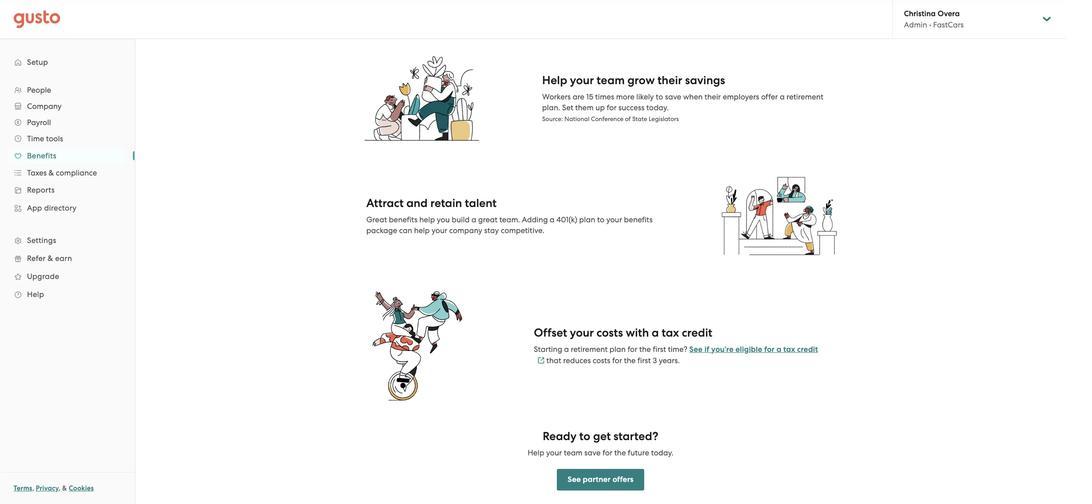 Task type: describe. For each thing, give the bounding box(es) containing it.
app directory link
[[9, 200, 126, 216]]

success
[[619, 103, 645, 112]]

that reduces costs for the first 3 years.
[[547, 356, 680, 365]]

savings
[[686, 73, 726, 87]]

started?
[[614, 430, 659, 444]]

compliance
[[56, 169, 97, 178]]

2 vertical spatial &
[[62, 485, 67, 493]]

plan inside great benefits help you build a great team. adding a 401(k) plan to your benefits package can help your company stay competitive.
[[580, 215, 596, 224]]

•
[[930, 20, 932, 29]]

national
[[565, 115, 590, 122]]

get
[[594, 430, 611, 444]]

see partner offers
[[568, 475, 634, 485]]

refer & earn
[[27, 254, 72, 263]]

talent
[[465, 196, 497, 210]]

and
[[407, 196, 428, 210]]

conference
[[592, 115, 624, 122]]

taxes & compliance
[[27, 169, 97, 178]]

time?
[[669, 345, 688, 354]]

2 vertical spatial to
[[580, 430, 591, 444]]

you're
[[712, 345, 734, 354]]

terms
[[14, 485, 32, 493]]

team for save
[[564, 449, 583, 458]]

costs for your
[[597, 326, 624, 340]]

time tools button
[[9, 131, 126, 147]]

benefits
[[27, 151, 56, 160]]

reduces
[[564, 356, 591, 365]]

payroll
[[27, 118, 51, 127]]

set
[[563, 103, 574, 112]]

your for help your team save for the future today.
[[547, 449, 562, 458]]

a inside 'link'
[[777, 345, 782, 354]]

when
[[684, 92, 703, 101]]

privacy link
[[36, 485, 59, 493]]

team.
[[500, 215, 520, 224]]

help your team save for the future today.
[[528, 449, 674, 458]]

cookies
[[69, 485, 94, 493]]

years.
[[659, 356, 680, 365]]

offers
[[613, 475, 634, 485]]

with
[[626, 326, 650, 340]]

company
[[450, 226, 483, 235]]

admin
[[905, 20, 928, 29]]

credit inside 'link'
[[798, 345, 819, 354]]

reports link
[[9, 182, 126, 198]]

are
[[573, 92, 585, 101]]

people button
[[9, 82, 126, 98]]

help your team grow their savings
[[543, 73, 726, 87]]

more
[[617, 92, 635, 101]]

stay
[[485, 226, 499, 235]]

attract
[[367, 196, 404, 210]]

plan.
[[543, 103, 561, 112]]

time tools
[[27, 134, 63, 143]]

help for help
[[27, 290, 44, 299]]

0 horizontal spatial save
[[585, 449, 601, 458]]

legislators
[[649, 115, 679, 122]]

overa
[[938, 9, 961, 18]]

1 , from the left
[[32, 485, 34, 493]]

terms , privacy , & cookies
[[14, 485, 94, 493]]

fastcars
[[934, 20, 965, 29]]

eligible
[[736, 345, 763, 354]]

if
[[705, 345, 710, 354]]

1 horizontal spatial plan
[[610, 345, 626, 354]]

a right "with"
[[652, 326, 660, 340]]

opens in a new tab image
[[538, 357, 545, 365]]

the for with
[[640, 345, 651, 354]]

costs for reduces
[[593, 356, 611, 365]]

offset your costs with a tax credit
[[534, 326, 713, 340]]

settings link
[[9, 233, 126, 249]]

cookies button
[[69, 483, 94, 494]]

a right 'build'
[[472, 215, 477, 224]]

see if you're eligible for a tax credit link
[[534, 345, 819, 366]]

offset
[[534, 326, 568, 340]]

your for offset your costs with a tax credit
[[570, 326, 594, 340]]

package
[[367, 226, 398, 235]]

401(k)
[[557, 215, 578, 224]]

for for starting a retirement plan for the first time?
[[628, 345, 638, 354]]

team for grow
[[597, 73, 625, 87]]

a up reduces
[[565, 345, 569, 354]]

0 vertical spatial help
[[420, 215, 435, 224]]

today. inside 'workers are 15 times more likely to save when their employers offer a retirement plan. set them up for success today. source: national conference of state legislators'
[[647, 103, 669, 112]]

source:
[[543, 115, 563, 122]]

future
[[628, 449, 650, 458]]

1 vertical spatial help
[[414, 226, 430, 235]]

list containing people
[[0, 82, 135, 304]]

for down starting a retirement plan for the first time? on the right of page
[[613, 356, 623, 365]]

1 vertical spatial retirement
[[571, 345, 608, 354]]

times
[[596, 92, 615, 101]]

starting a retirement plan for the first time?
[[534, 345, 688, 354]]

privacy
[[36, 485, 59, 493]]

taxes
[[27, 169, 47, 178]]

benefits link
[[9, 148, 126, 164]]

reports
[[27, 186, 55, 195]]

for for help your team save for the future today.
[[603, 449, 613, 458]]

payroll button
[[9, 114, 126, 131]]



Task type: vqa. For each thing, say whether or not it's contained in the screenshot.
I- to the middle
no



Task type: locate. For each thing, give the bounding box(es) containing it.
for down get
[[603, 449, 613, 458]]

the down "with"
[[640, 345, 651, 354]]

credit
[[682, 326, 713, 340], [798, 345, 819, 354]]

see partner offers link
[[557, 470, 645, 491]]

help left the 'you'
[[420, 215, 435, 224]]

the down starting a retirement plan for the first time? on the right of page
[[625, 356, 636, 365]]

2 vertical spatial help
[[528, 449, 545, 458]]

to left get
[[580, 430, 591, 444]]

1 horizontal spatial to
[[598, 215, 605, 224]]

save left when
[[666, 92, 682, 101]]

1 vertical spatial &
[[48, 254, 53, 263]]

gusto navigation element
[[0, 39, 135, 318]]

0 vertical spatial the
[[640, 345, 651, 354]]

their down savings
[[705, 92, 722, 101]]

help link
[[9, 287, 126, 303]]

retain
[[431, 196, 462, 210]]

partner
[[583, 475, 611, 485]]

0 vertical spatial retirement
[[787, 92, 824, 101]]

for inside 'workers are 15 times more likely to save when their employers offer a retirement plan. set them up for success today. source: national conference of state legislators'
[[607, 103, 617, 112]]

great
[[479, 215, 498, 224]]

1 horizontal spatial ,
[[59, 485, 61, 493]]

home image
[[14, 10, 60, 28]]

help right can
[[414, 226, 430, 235]]

,
[[32, 485, 34, 493], [59, 485, 61, 493]]

1 vertical spatial the
[[625, 356, 636, 365]]

&
[[49, 169, 54, 178], [48, 254, 53, 263], [62, 485, 67, 493]]

1 horizontal spatial see
[[690, 345, 703, 354]]

costs
[[597, 326, 624, 340], [593, 356, 611, 365]]

& left the 'cookies' 'button'
[[62, 485, 67, 493]]

0 vertical spatial tax
[[662, 326, 680, 340]]

help for help your team grow their savings
[[543, 73, 568, 87]]

for right up
[[607, 103, 617, 112]]

0 horizontal spatial benefits
[[389, 215, 418, 224]]

1 horizontal spatial save
[[666, 92, 682, 101]]

see inside 'link'
[[690, 345, 703, 354]]

for right eligible
[[765, 345, 775, 354]]

their right grow
[[658, 73, 683, 87]]

ready to get started?
[[543, 430, 659, 444]]

refer
[[27, 254, 46, 263]]

upgrade link
[[9, 269, 126, 285]]

0 vertical spatial to
[[656, 92, 664, 101]]

a inside 'workers are 15 times more likely to save when their employers offer a retirement plan. set them up for success today. source: national conference of state legislators'
[[780, 92, 785, 101]]

1 horizontal spatial benefits
[[625, 215, 653, 224]]

save
[[666, 92, 682, 101], [585, 449, 601, 458]]

christina
[[905, 9, 937, 18]]

costs down starting a retirement plan for the first time? on the right of page
[[593, 356, 611, 365]]

benefits
[[389, 215, 418, 224], [625, 215, 653, 224]]

to right the likely
[[656, 92, 664, 101]]

see for see partner offers
[[568, 475, 581, 485]]

tax
[[662, 326, 680, 340], [784, 345, 796, 354]]

0 vertical spatial see
[[690, 345, 703, 354]]

retirement right offer
[[787, 92, 824, 101]]

costs up starting a retirement plan for the first time? on the right of page
[[597, 326, 624, 340]]

today.
[[647, 103, 669, 112], [652, 449, 674, 458]]

& inside 'dropdown button'
[[49, 169, 54, 178]]

to
[[656, 92, 664, 101], [598, 215, 605, 224], [580, 430, 591, 444]]

1 horizontal spatial their
[[705, 92, 722, 101]]

2 benefits from the left
[[625, 215, 653, 224]]

a right offer
[[780, 92, 785, 101]]

for for see if you're eligible for a tax credit
[[765, 345, 775, 354]]

0 horizontal spatial ,
[[32, 485, 34, 493]]

0 horizontal spatial retirement
[[571, 345, 608, 354]]

1 horizontal spatial retirement
[[787, 92, 824, 101]]

the for started?
[[615, 449, 626, 458]]

of
[[626, 115, 631, 122]]

tax up 'time?'
[[662, 326, 680, 340]]

great benefits help you build a great team. adding a 401(k) plan to your benefits package can help your company stay competitive.
[[367, 215, 653, 235]]

your
[[570, 73, 594, 87], [607, 215, 623, 224], [432, 226, 448, 235], [570, 326, 594, 340], [547, 449, 562, 458]]

& right taxes
[[49, 169, 54, 178]]

0 vertical spatial first
[[653, 345, 667, 354]]

can
[[399, 226, 413, 235]]

setup
[[27, 58, 48, 67]]

1 vertical spatial credit
[[798, 345, 819, 354]]

see left if
[[690, 345, 703, 354]]

offer
[[762, 92, 779, 101]]

app directory
[[27, 204, 77, 213]]

see if you're eligible for a tax credit
[[690, 345, 819, 354]]

& left earn
[[48, 254, 53, 263]]

2 vertical spatial the
[[615, 449, 626, 458]]

0 horizontal spatial tax
[[662, 326, 680, 340]]

up
[[596, 103, 605, 112]]

workers
[[543, 92, 571, 101]]

0 horizontal spatial credit
[[682, 326, 713, 340]]

0 vertical spatial team
[[597, 73, 625, 87]]

workers are 15 times more likely to save when their employers offer a retirement plan. set them up for success today. source: national conference of state legislators
[[543, 92, 824, 122]]

1 vertical spatial team
[[564, 449, 583, 458]]

their inside 'workers are 15 times more likely to save when their employers offer a retirement plan. set them up for success today. source: national conference of state legislators'
[[705, 92, 722, 101]]

for inside 'link'
[[765, 345, 775, 354]]

0 vertical spatial costs
[[597, 326, 624, 340]]

to inside great benefits help you build a great team. adding a 401(k) plan to your benefits package can help your company stay competitive.
[[598, 215, 605, 224]]

great
[[367, 215, 387, 224]]

3
[[653, 356, 657, 365]]

state
[[633, 115, 648, 122]]

help down upgrade
[[27, 290, 44, 299]]

taxes & compliance button
[[9, 165, 126, 181]]

their
[[658, 73, 683, 87], [705, 92, 722, 101]]

save down ready to get started?
[[585, 449, 601, 458]]

0 horizontal spatial team
[[564, 449, 583, 458]]

today. right future on the right bottom of page
[[652, 449, 674, 458]]

tax right eligible
[[784, 345, 796, 354]]

the left future on the right bottom of page
[[615, 449, 626, 458]]

directory
[[44, 204, 77, 213]]

first left 3
[[638, 356, 651, 365]]

terms link
[[14, 485, 32, 493]]

tax inside 'link'
[[784, 345, 796, 354]]

list
[[0, 82, 135, 304]]

& for compliance
[[49, 169, 54, 178]]

1 horizontal spatial team
[[597, 73, 625, 87]]

for down "with"
[[628, 345, 638, 354]]

a right eligible
[[777, 345, 782, 354]]

retirement up reduces
[[571, 345, 608, 354]]

2 , from the left
[[59, 485, 61, 493]]

1 vertical spatial their
[[705, 92, 722, 101]]

starting
[[534, 345, 563, 354]]

1 horizontal spatial tax
[[784, 345, 796, 354]]

0 vertical spatial help
[[543, 73, 568, 87]]

, left the 'cookies' 'button'
[[59, 485, 61, 493]]

1 vertical spatial to
[[598, 215, 605, 224]]

0 vertical spatial plan
[[580, 215, 596, 224]]

help up workers
[[543, 73, 568, 87]]

1 vertical spatial see
[[568, 475, 581, 485]]

that
[[547, 356, 562, 365]]

to inside 'workers are 15 times more likely to save when their employers offer a retirement plan. set them up for success today. source: national conference of state legislators'
[[656, 92, 664, 101]]

ready
[[543, 430, 577, 444]]

to right 401(k)
[[598, 215, 605, 224]]

0 horizontal spatial first
[[638, 356, 651, 365]]

0 vertical spatial their
[[658, 73, 683, 87]]

save inside 'workers are 15 times more likely to save when their employers offer a retirement plan. set them up for success today. source: national conference of state legislators'
[[666, 92, 682, 101]]

, left privacy
[[32, 485, 34, 493]]

help inside list
[[27, 290, 44, 299]]

app
[[27, 204, 42, 213]]

settings
[[27, 236, 56, 245]]

today. up legislators at top
[[647, 103, 669, 112]]

0 horizontal spatial plan
[[580, 215, 596, 224]]

1 vertical spatial plan
[[610, 345, 626, 354]]

15
[[587, 92, 594, 101]]

1 vertical spatial first
[[638, 356, 651, 365]]

attract and retain talent
[[367, 196, 497, 210]]

build
[[452, 215, 470, 224]]

1 horizontal spatial first
[[653, 345, 667, 354]]

1 vertical spatial help
[[27, 290, 44, 299]]

1 vertical spatial today.
[[652, 449, 674, 458]]

plan right 401(k)
[[580, 215, 596, 224]]

& for earn
[[48, 254, 53, 263]]

your for help your team grow their savings
[[570, 73, 594, 87]]

team up times
[[597, 73, 625, 87]]

retirement
[[787, 92, 824, 101], [571, 345, 608, 354]]

tools
[[46, 134, 63, 143]]

0 vertical spatial &
[[49, 169, 54, 178]]

0 horizontal spatial to
[[580, 430, 591, 444]]

them
[[576, 103, 594, 112]]

help
[[543, 73, 568, 87], [27, 290, 44, 299], [528, 449, 545, 458]]

0 horizontal spatial their
[[658, 73, 683, 87]]

see for see if you're eligible for a tax credit
[[690, 345, 703, 354]]

help down ready
[[528, 449, 545, 458]]

upgrade
[[27, 272, 59, 281]]

team
[[597, 73, 625, 87], [564, 449, 583, 458]]

1 benefits from the left
[[389, 215, 418, 224]]

company button
[[9, 98, 126, 114]]

time
[[27, 134, 44, 143]]

likely
[[637, 92, 655, 101]]

setup link
[[9, 54, 126, 70]]

competitive.
[[501, 226, 545, 235]]

1 vertical spatial tax
[[784, 345, 796, 354]]

christina overa admin • fastcars
[[905, 9, 965, 29]]

company
[[27, 102, 62, 111]]

team down ready
[[564, 449, 583, 458]]

see
[[690, 345, 703, 354], [568, 475, 581, 485]]

plan up that reduces costs for the first 3 years.
[[610, 345, 626, 354]]

2 horizontal spatial to
[[656, 92, 664, 101]]

0 horizontal spatial see
[[568, 475, 581, 485]]

0 vertical spatial save
[[666, 92, 682, 101]]

help for help your team save for the future today.
[[528, 449, 545, 458]]

1 vertical spatial costs
[[593, 356, 611, 365]]

first
[[653, 345, 667, 354], [638, 356, 651, 365]]

1 horizontal spatial credit
[[798, 345, 819, 354]]

you
[[437, 215, 450, 224]]

0 vertical spatial credit
[[682, 326, 713, 340]]

see left partner
[[568, 475, 581, 485]]

1 vertical spatial save
[[585, 449, 601, 458]]

employers
[[723, 92, 760, 101]]

0 vertical spatial today.
[[647, 103, 669, 112]]

help
[[420, 215, 435, 224], [414, 226, 430, 235]]

retirement inside 'workers are 15 times more likely to save when their employers offer a retirement plan. set them up for success today. source: national conference of state legislators'
[[787, 92, 824, 101]]

a left 401(k)
[[550, 215, 555, 224]]

first up 3
[[653, 345, 667, 354]]



